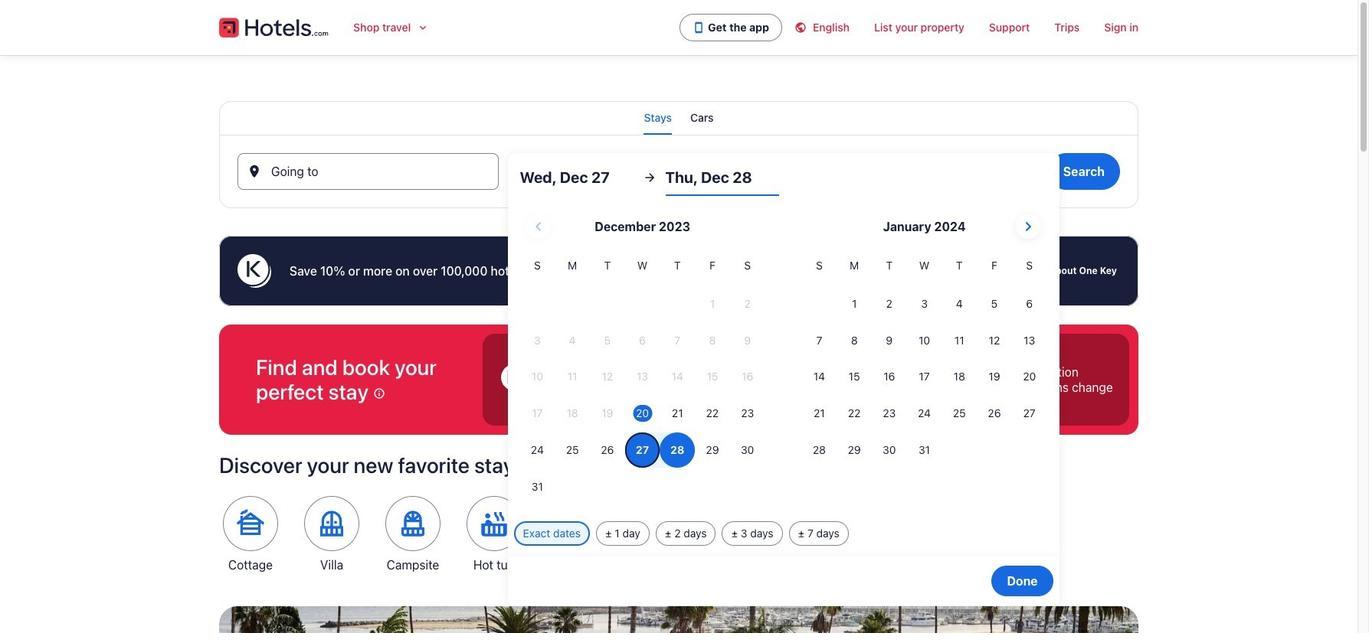 Task type: describe. For each thing, give the bounding box(es) containing it.
small image
[[795, 21, 813, 34]]

january 2024 element
[[802, 257, 1047, 470]]

hotels logo image
[[219, 15, 329, 40]]

download the app button image
[[693, 21, 705, 34]]

xsmall image
[[373, 388, 386, 400]]

2 out of 3 element
[[701, 334, 911, 426]]

next month image
[[1019, 218, 1038, 236]]

today element
[[633, 406, 652, 422]]

3 out of 3 element
[[920, 334, 1130, 426]]



Task type: vqa. For each thing, say whether or not it's contained in the screenshot.
Shop travel image
yes



Task type: locate. For each thing, give the bounding box(es) containing it.
main content
[[0, 55, 1358, 634]]

tab list
[[219, 101, 1139, 135]]

shop travel image
[[417, 21, 429, 34]]

application
[[520, 208, 1047, 506]]

december 2023 element
[[520, 257, 765, 506]]

directional image
[[643, 171, 656, 185]]

previous month image
[[530, 218, 548, 236]]

1 out of 3 element
[[483, 334, 692, 426]]



